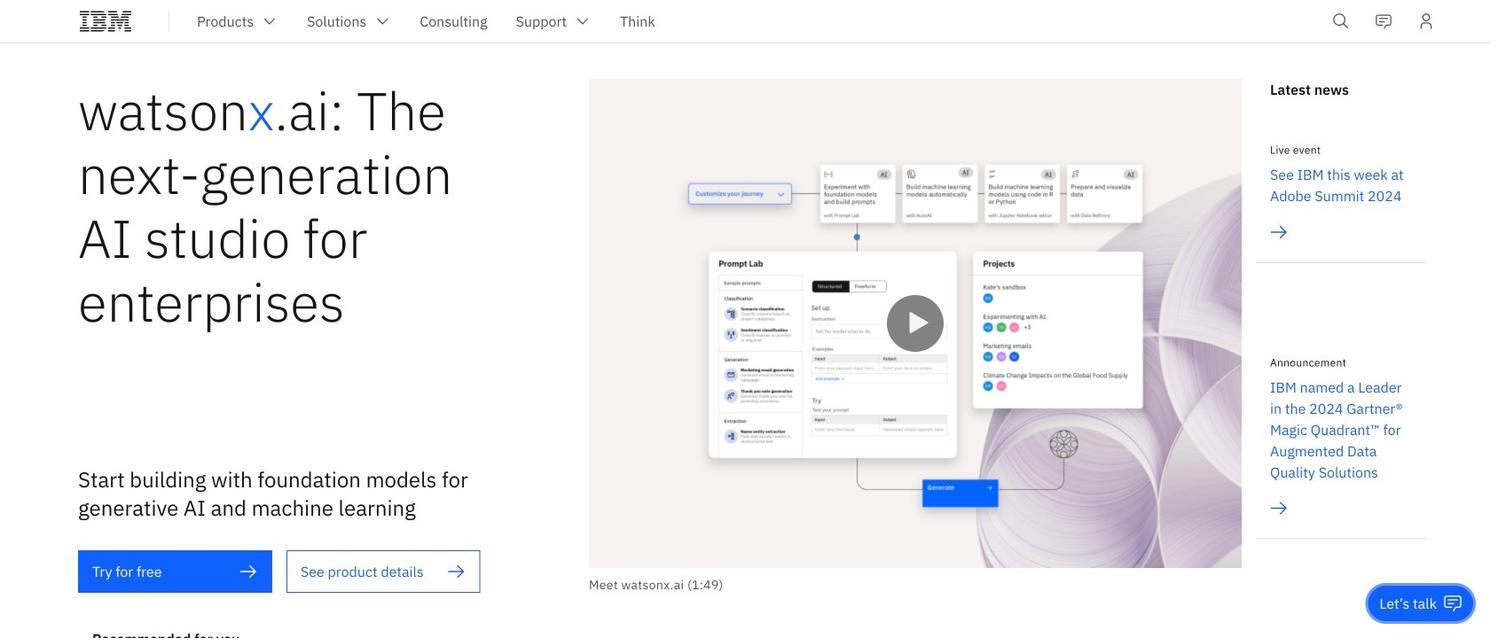 Task type: locate. For each thing, give the bounding box(es) containing it.
let's talk element
[[1380, 594, 1437, 614]]



